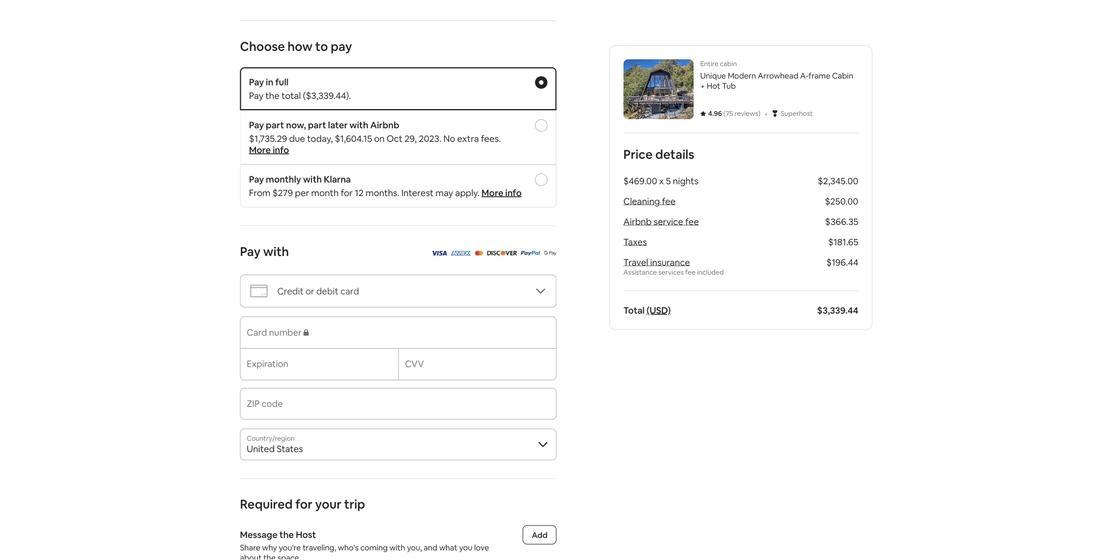 Task type: vqa. For each thing, say whether or not it's contained in the screenshot.
Learn
no



Task type: locate. For each thing, give the bounding box(es) containing it.
airbnb up on on the left of the page
[[370, 119, 399, 131]]

for left 12 on the left of page
[[341, 187, 353, 198]]

who's
[[338, 543, 359, 553]]

airbnb
[[370, 119, 399, 131], [624, 216, 652, 227]]

states
[[277, 443, 303, 455]]

1 discover card image from the top
[[487, 247, 517, 258]]

with inside message the host share why you're traveling, who's coming with you, and what you love about the space.
[[389, 543, 405, 553]]

hot
[[707, 81, 720, 91]]

airbnb service fee button
[[624, 216, 699, 227]]

the up you're at the bottom left of page
[[280, 529, 294, 541]]

american express card image
[[451, 247, 472, 258], [451, 251, 472, 256]]

0 vertical spatial the
[[266, 90, 280, 101]]

with up per
[[303, 173, 322, 185]]

travel
[[624, 256, 648, 268]]

american express card image right visa card icon
[[451, 251, 472, 256]]

None radio
[[535, 76, 548, 89]]

discover card image
[[487, 247, 517, 258], [487, 251, 517, 256]]

None text field
[[247, 403, 550, 414]]

info inside pay part now, part later with airbnb $1,735.29 due today,  $1,604.15 on oct 29, 2023. no extra fees. more info
[[273, 144, 289, 155]]

1 vertical spatial fee
[[685, 216, 699, 227]]

frame
[[809, 71, 831, 81]]

with left you,
[[389, 543, 405, 553]]

0 horizontal spatial airbnb
[[370, 119, 399, 131]]

with up credit
[[263, 243, 289, 260]]

paypal image
[[521, 247, 541, 258], [521, 251, 541, 256]]

visa card image
[[431, 247, 447, 258]]

pay
[[249, 76, 264, 88], [249, 90, 264, 101], [249, 119, 264, 131], [249, 173, 264, 185], [240, 243, 261, 260]]

1 horizontal spatial part
[[308, 119, 326, 131]]

google pay image
[[544, 251, 557, 256]]

0 vertical spatial airbnb
[[370, 119, 399, 131]]

for left your
[[295, 496, 313, 513]]

more
[[249, 144, 271, 155], [482, 187, 503, 198]]

reviews
[[735, 109, 758, 118]]

united states button
[[240, 429, 557, 461]]

united
[[247, 443, 275, 455]]

1 horizontal spatial more
[[482, 187, 503, 198]]

part up today,
[[308, 119, 326, 131]]

2023.
[[419, 133, 442, 144]]

american express card image right visa card image on the top of page
[[451, 247, 472, 258]]

required
[[240, 496, 293, 513]]

1 horizontal spatial info
[[505, 187, 522, 198]]

fee up the service
[[662, 195, 676, 207]]

to
[[315, 38, 328, 54]]

coming
[[360, 543, 388, 553]]

assistance
[[624, 268, 657, 277]]

credit or debit card
[[277, 285, 359, 297]]

1 vertical spatial for
[[295, 496, 313, 513]]

fee
[[662, 195, 676, 207], [685, 216, 699, 227], [685, 268, 696, 277]]

on
[[374, 133, 385, 144]]

pay up credit card icon
[[240, 243, 261, 260]]

mastercard image right visa card icon
[[475, 251, 483, 256]]

the right about
[[263, 553, 276, 560]]

0 horizontal spatial more info button
[[249, 144, 289, 155]]

1 horizontal spatial for
[[341, 187, 353, 198]]

2 vertical spatial fee
[[685, 268, 696, 277]]

with inside pay monthly with klarna from $279 per month for 12 months. interest may apply. more info
[[303, 173, 322, 185]]

pay up from
[[249, 173, 264, 185]]

more right apply.
[[482, 187, 503, 198]]

for
[[341, 187, 353, 198], [295, 496, 313, 513]]

assistance services fee included
[[624, 268, 724, 277]]

pay part now, part later with airbnb $1,735.29 due today,  $1,604.15 on oct 29, 2023. no extra fees. more info
[[249, 119, 501, 155]]

for inside pay monthly with klarna from $279 per month for 12 months. interest may apply. more info
[[341, 187, 353, 198]]

airbnb up taxes "button"
[[624, 216, 652, 227]]

1 vertical spatial more
[[482, 187, 503, 198]]

cleaning
[[624, 195, 660, 207]]

a-
[[800, 71, 809, 81]]

1 vertical spatial info
[[505, 187, 522, 198]]

or
[[306, 285, 314, 297]]

pay monthly with klarna from $279 per month for 12 months. interest may apply. more info
[[249, 173, 522, 198]]

29,
[[405, 133, 417, 144]]

extra
[[457, 133, 479, 144]]

info
[[273, 144, 289, 155], [505, 187, 522, 198]]

more info button for pay part now, part later with airbnb $1,735.29 due today,  $1,604.15 on oct 29, 2023. no extra fees. more info
[[249, 144, 289, 155]]

trip
[[344, 496, 365, 513]]

interest
[[401, 187, 434, 198]]

1 horizontal spatial more info button
[[482, 187, 522, 198]]

more info button
[[249, 144, 289, 155], [482, 187, 522, 198]]

fee right the service
[[685, 216, 699, 227]]

you're
[[279, 543, 301, 553]]

total
[[624, 304, 645, 316]]

more info button left due
[[249, 144, 289, 155]]

pay for with
[[240, 243, 261, 260]]

mastercard image
[[475, 247, 483, 258], [475, 251, 483, 256]]

2 paypal image from the top
[[521, 251, 541, 256]]

0 horizontal spatial info
[[273, 144, 289, 155]]

$250.00
[[825, 195, 859, 207]]

mastercard image right visa card image on the top of page
[[475, 247, 483, 258]]

google pay image
[[544, 247, 557, 258]]

pay left 'total'
[[249, 90, 264, 101]]

($3,339.44).
[[303, 90, 351, 101]]

discover card image left google pay image
[[487, 247, 517, 258]]

more info button right apply.
[[482, 187, 522, 198]]

0 horizontal spatial for
[[295, 496, 313, 513]]

discover card image left google pay icon
[[487, 251, 517, 256]]

traveling,
[[303, 543, 336, 553]]

tub
[[722, 81, 736, 91]]

4.96
[[708, 109, 722, 118]]

pay inside pay part now, part later with airbnb $1,735.29 due today,  $1,604.15 on oct 29, 2023. no extra fees. more info
[[249, 119, 264, 131]]

services
[[659, 268, 684, 277]]

paypal image left google pay icon
[[521, 251, 541, 256]]

today,
[[307, 133, 333, 144]]

0 vertical spatial fee
[[662, 195, 676, 207]]

pay up $1,735.29
[[249, 119, 264, 131]]

nights
[[673, 175, 699, 187]]

2 part from the left
[[308, 119, 326, 131]]

0 horizontal spatial part
[[266, 119, 284, 131]]

0 vertical spatial more
[[249, 144, 271, 155]]

pay for part
[[249, 119, 264, 131]]

1 horizontal spatial airbnb
[[624, 216, 652, 227]]

0 horizontal spatial more
[[249, 144, 271, 155]]

12
[[355, 187, 364, 198]]

(
[[724, 109, 726, 118]]

taxes
[[624, 236, 647, 248]]

$279
[[273, 187, 293, 198]]

1 vertical spatial airbnb
[[624, 216, 652, 227]]

2 discover card image from the top
[[487, 251, 517, 256]]

included
[[697, 268, 724, 277]]

None radio
[[535, 119, 548, 132], [535, 174, 548, 186], [535, 119, 548, 132], [535, 174, 548, 186]]

0 vertical spatial info
[[273, 144, 289, 155]]

klarna
[[324, 173, 351, 185]]

superhost
[[781, 109, 813, 118]]

more up monthly
[[249, 144, 271, 155]]

part up $1,735.29
[[266, 119, 284, 131]]

0 vertical spatial more info button
[[249, 144, 289, 155]]

why
[[262, 543, 277, 553]]

the
[[266, 90, 280, 101], [280, 529, 294, 541], [263, 553, 276, 560]]

$366.35
[[825, 216, 859, 227]]

share
[[240, 543, 261, 553]]

with inside pay part now, part later with airbnb $1,735.29 due today,  $1,604.15 on oct 29, 2023. no extra fees. more info
[[350, 119, 368, 131]]

pay inside pay monthly with klarna from $279 per month for 12 months. interest may apply. more info
[[249, 173, 264, 185]]

pay left in
[[249, 76, 264, 88]]

details
[[655, 146, 695, 162]]

with up $1,604.15
[[350, 119, 368, 131]]

pay for monthly
[[249, 173, 264, 185]]

service
[[654, 216, 683, 227]]

paypal image left google pay image
[[521, 247, 541, 258]]

the down in
[[266, 90, 280, 101]]

0 vertical spatial for
[[341, 187, 353, 198]]

in
[[266, 76, 273, 88]]

75
[[726, 109, 733, 118]]

1 vertical spatial more info button
[[482, 187, 522, 198]]

fee right services
[[685, 268, 696, 277]]

info left due
[[273, 144, 289, 155]]

info right apply.
[[505, 187, 522, 198]]

add button
[[523, 526, 557, 545]]



Task type: describe. For each thing, give the bounding box(es) containing it.
$1,604.15
[[335, 133, 372, 144]]

5
[[666, 175, 671, 187]]

x
[[659, 175, 664, 187]]

per
[[295, 187, 309, 198]]

choose
[[240, 38, 285, 54]]

love
[[474, 543, 489, 553]]

more inside pay monthly with klarna from $279 per month for 12 months. interest may apply. more info
[[482, 187, 503, 198]]

about
[[240, 553, 262, 560]]

•
[[765, 108, 767, 119]]

credit or debit card button
[[240, 275, 557, 308]]

1 american express card image from the top
[[451, 247, 472, 258]]

visa card image
[[431, 251, 447, 256]]

required for your trip
[[240, 496, 365, 513]]

oct
[[387, 133, 403, 144]]

+
[[700, 81, 705, 91]]

$469.00
[[624, 175, 657, 187]]

entire cabin unique modern arrowhead a-frame cabin + hot tub
[[700, 59, 853, 91]]

you,
[[407, 543, 422, 553]]

message
[[240, 529, 278, 541]]

total
[[282, 90, 301, 101]]

credit
[[277, 285, 304, 297]]

airbnb inside pay part now, part later with airbnb $1,735.29 due today,  $1,604.15 on oct 29, 2023. no extra fees. more info
[[370, 119, 399, 131]]

insurance
[[650, 256, 690, 268]]

space.
[[277, 553, 301, 560]]

due
[[289, 133, 305, 144]]

1 mastercard image from the top
[[475, 247, 483, 258]]

months.
[[366, 187, 399, 198]]

price details
[[624, 146, 695, 162]]

cleaning fee
[[624, 195, 676, 207]]

2 vertical spatial the
[[263, 553, 276, 560]]

later
[[328, 119, 348, 131]]

unique
[[700, 71, 726, 81]]

)
[[758, 109, 761, 118]]

you
[[459, 543, 472, 553]]

modern
[[728, 71, 756, 81]]

pay in full pay the total ($3,339.44).
[[249, 76, 351, 101]]

2 american express card image from the top
[[451, 251, 472, 256]]

card
[[340, 285, 359, 297]]

1 vertical spatial the
[[280, 529, 294, 541]]

$196.44
[[826, 256, 859, 268]]

apply.
[[455, 187, 480, 198]]

host
[[296, 529, 316, 541]]

from
[[249, 187, 271, 198]]

pay for in
[[249, 76, 264, 88]]

$1,735.29
[[249, 133, 287, 144]]

credit card image
[[250, 282, 268, 301]]

$2,345.00
[[818, 175, 859, 187]]

cleaning fee button
[[624, 195, 676, 207]]

pay with
[[240, 243, 289, 260]]

united states element
[[240, 429, 557, 461]]

your
[[315, 496, 342, 513]]

fee for services
[[685, 268, 696, 277]]

united states
[[247, 443, 303, 455]]

4.96 ( 75 reviews )
[[708, 109, 761, 118]]

monthly
[[266, 173, 301, 185]]

pay
[[331, 38, 352, 54]]

$3,339.44
[[817, 304, 859, 316]]

month
[[311, 187, 339, 198]]

total (usd)
[[624, 304, 671, 316]]

travel insurance button
[[624, 256, 690, 268]]

may
[[436, 187, 453, 198]]

add
[[532, 530, 548, 540]]

entire
[[700, 59, 719, 68]]

price
[[624, 146, 653, 162]]

debit
[[316, 285, 339, 297]]

arrowhead
[[758, 71, 799, 81]]

taxes button
[[624, 236, 647, 248]]

how
[[288, 38, 313, 54]]

fee for service
[[685, 216, 699, 227]]

the inside pay in full pay the total ($3,339.44).
[[266, 90, 280, 101]]

what
[[439, 543, 457, 553]]

no
[[444, 133, 455, 144]]

and
[[424, 543, 438, 553]]

more info button for pay monthly with klarna from $279 per month for 12 months. interest may apply. more info
[[482, 187, 522, 198]]

cabin
[[720, 59, 737, 68]]

cabin
[[832, 71, 853, 81]]

(usd) button
[[647, 304, 671, 316]]

(usd)
[[647, 304, 671, 316]]

1 paypal image from the top
[[521, 247, 541, 258]]

1 part from the left
[[266, 119, 284, 131]]

more inside pay part now, part later with airbnb $1,735.29 due today,  $1,604.15 on oct 29, 2023. no extra fees. more info
[[249, 144, 271, 155]]

choose how to pay
[[240, 38, 352, 54]]

2 mastercard image from the top
[[475, 251, 483, 256]]

now,
[[286, 119, 306, 131]]

$181.65
[[828, 236, 859, 248]]

fees.
[[481, 133, 501, 144]]

info inside pay monthly with klarna from $279 per month for 12 months. interest may apply. more info
[[505, 187, 522, 198]]



